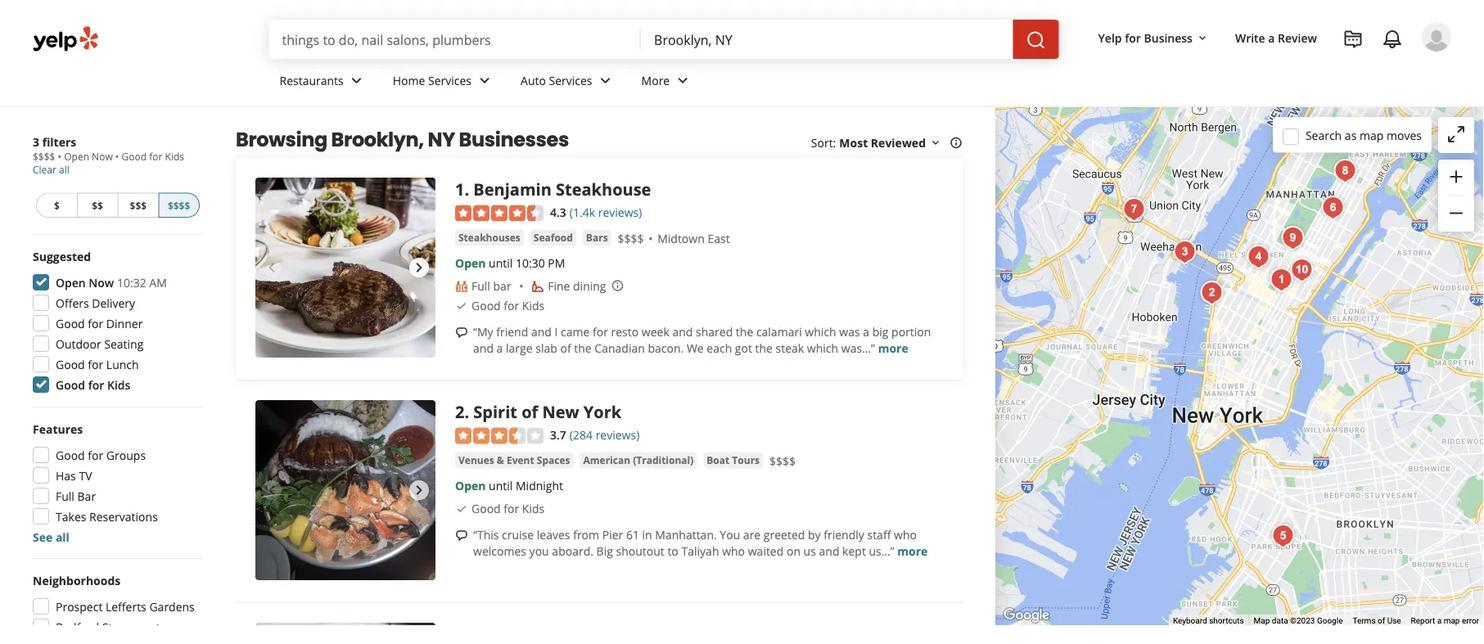 Task type: describe. For each thing, give the bounding box(es) containing it.
(1.4k reviews) link
[[570, 203, 642, 221]]

bar
[[77, 488, 96, 504]]

auto services
[[521, 73, 592, 88]]

group containing suggested
[[28, 248, 203, 398]]

for down outdoor seating at the left
[[88, 357, 103, 372]]

friend
[[496, 324, 528, 340]]

terms of use
[[1353, 616, 1401, 626]]

benjamin steakhouse image
[[255, 178, 436, 358]]

3.7 star rating image
[[455, 428, 544, 444]]

map region
[[804, 0, 1484, 626]]

juice press image
[[1267, 520, 1300, 553]]

1
[[455, 178, 465, 200]]

home
[[393, 73, 425, 88]]

keyboard shortcuts
[[1173, 616, 1244, 626]]

full bar
[[472, 279, 511, 294]]

use
[[1387, 616, 1401, 626]]

more
[[641, 73, 670, 88]]

and left "i"
[[531, 324, 552, 340]]

home services
[[393, 73, 472, 88]]

the park room image
[[1277, 222, 1310, 255]]

and up we
[[672, 324, 693, 340]]

yelp for business button
[[1092, 23, 1216, 52]]

takes reservations
[[56, 509, 158, 524]]

reviewed
[[871, 135, 926, 150]]

moves
[[1387, 128, 1422, 143]]

i
[[555, 324, 558, 340]]

. for 1
[[465, 178, 469, 200]]

as
[[1345, 128, 1357, 143]]

previous image for 2
[[262, 481, 282, 500]]

for down bar
[[504, 298, 519, 314]]

open inside 3 filters $$$$ • open now • good for kids clear all
[[64, 150, 89, 163]]

none field find
[[282, 30, 628, 48]]

16 fine dining v2 image
[[531, 280, 545, 293]]

open now 10:32 am
[[56, 275, 167, 290]]

0 horizontal spatial the
[[574, 341, 592, 356]]

american (traditional) link
[[580, 452, 697, 469]]

projects image
[[1343, 29, 1363, 49]]

report
[[1411, 616, 1435, 626]]

full bar
[[56, 488, 96, 504]]

reservations
[[89, 509, 158, 524]]

are
[[743, 527, 761, 543]]

you
[[529, 544, 549, 559]]

16 full bar v2 image
[[455, 280, 468, 293]]

zoom out image
[[1447, 203, 1466, 223]]

(284
[[570, 427, 593, 443]]

for inside the ""my friend and i came for resto week and shared the calamari which was a big portion and a large slab of the canadian bacon. we each got the steak which was…""
[[593, 324, 608, 340]]

terms
[[1353, 616, 1376, 626]]

group containing features
[[28, 421, 203, 545]]

kids down '16 fine dining v2' "image"
[[522, 298, 545, 314]]

boat tours
[[707, 454, 760, 467]]

came
[[561, 324, 590, 340]]

venues
[[458, 454, 494, 467]]

see all
[[33, 529, 70, 545]]

$$$ button
[[117, 193, 158, 218]]

search image
[[1026, 30, 1046, 50]]

open for open now 10:32 am
[[56, 275, 86, 290]]

none field the near
[[654, 30, 1000, 48]]

prospect lefferts gardens
[[56, 599, 195, 614]]

spirit of new york link
[[473, 400, 622, 423]]

until for spirit
[[489, 478, 513, 494]]

benjamin steakhouse image
[[1265, 264, 1298, 296]]

tours
[[732, 454, 760, 467]]

am
[[149, 275, 167, 290]]

2 horizontal spatial the
[[755, 341, 773, 356]]

portion
[[892, 324, 931, 340]]

$$$$ right tours on the bottom of the page
[[770, 453, 796, 469]]

61
[[626, 527, 639, 543]]

2
[[455, 400, 465, 423]]

more link for 1 . benjamin steakhouse
[[878, 341, 909, 356]]

(284 reviews)
[[570, 427, 640, 443]]

shortcuts
[[1209, 616, 1244, 626]]

spirit
[[473, 400, 517, 423]]

has
[[56, 468, 76, 483]]

kids down lunch
[[107, 377, 130, 393]]

1 horizontal spatial who
[[894, 527, 917, 543]]

expand map image
[[1447, 124, 1466, 144]]

1 vertical spatial spirit of new york image
[[255, 400, 436, 580]]

of inside the ""my friend and i came for resto week and shared the calamari which was a big portion and a large slab of the canadian bacon. we each got the steak which was…""
[[560, 341, 571, 356]]

outdoor seating
[[56, 336, 144, 352]]

4.3
[[550, 205, 566, 220]]

2 • from the left
[[115, 150, 119, 163]]

dinner
[[106, 316, 143, 331]]

24 chevron down v2 image for more
[[673, 71, 693, 90]]

open for open until 10:30 pm
[[455, 256, 486, 271]]

good for lunch
[[56, 357, 139, 372]]

good down full bar
[[472, 298, 501, 314]]

2 . spirit of new york
[[455, 400, 622, 423]]

data
[[1272, 616, 1288, 626]]

more link for 2 . spirit of new york
[[898, 544, 928, 559]]

offers
[[56, 295, 89, 311]]

4.3 star rating image
[[455, 205, 544, 222]]

american
[[583, 454, 630, 467]]

google
[[1317, 616, 1343, 626]]

report a map error
[[1411, 616, 1479, 626]]

manhattan.
[[655, 527, 717, 543]]

good down outdoor
[[56, 357, 85, 372]]

"this
[[473, 527, 499, 543]]

(1.4k
[[570, 205, 595, 220]]

$$$$ inside 3 filters $$$$ • open now • good for kids clear all
[[33, 150, 55, 163]]

sing's deli & grocery image
[[1329, 155, 1362, 187]]

us
[[804, 544, 816, 559]]

filters
[[42, 134, 76, 149]]

see all button
[[33, 529, 70, 545]]

for up tv
[[88, 447, 103, 463]]

from
[[573, 527, 599, 543]]

auto services link
[[508, 59, 628, 106]]

us…"
[[869, 544, 895, 559]]

16 speech v2 image for 2
[[455, 529, 468, 542]]

steakhouse
[[556, 178, 651, 200]]

24 chevron down v2 image for home services
[[475, 71, 495, 90]]

greeted
[[764, 527, 805, 543]]

open until midnight
[[455, 478, 563, 494]]

home services link
[[380, 59, 508, 106]]

group containing neighborhoods
[[28, 572, 203, 626]]

(traditional)
[[633, 454, 694, 467]]

a right report
[[1437, 616, 1442, 626]]

for down open until midnight
[[504, 501, 519, 517]]

and inside "this cruise leaves from pier 61 in manhattan. you are greeted by friendly staff who welcomes you aboard. big shoutout to taliyah who waited on us and kept us…"
[[819, 544, 840, 559]]

error
[[1462, 616, 1479, 626]]

16 checkmark v2 image for fine dining
[[455, 300, 468, 313]]

full for full bar
[[472, 279, 490, 294]]

google image
[[1000, 605, 1054, 626]]

24 chevron down v2 image for auto services
[[596, 71, 615, 90]]

business categories element
[[266, 59, 1452, 106]]

3 filters $$$$ • open now • good for kids clear all
[[33, 134, 184, 176]]

1 vertical spatial good for kids
[[56, 377, 130, 393]]

welcomes
[[473, 544, 526, 559]]

tv
[[79, 468, 92, 483]]

and down "my
[[473, 341, 494, 356]]

good for dinner
[[56, 316, 143, 331]]

$$ button
[[77, 193, 117, 218]]

lunch
[[106, 357, 139, 372]]

next image
[[409, 258, 429, 278]]

midnight
[[516, 478, 563, 494]]

big
[[597, 544, 613, 559]]

1 horizontal spatial the
[[736, 324, 753, 340]]

map data ©2023 google
[[1254, 616, 1343, 626]]

4.3 link
[[550, 203, 566, 221]]

ny
[[428, 126, 455, 154]]

week
[[642, 324, 670, 340]]



Task type: vqa. For each thing, say whether or not it's contained in the screenshot.
Bellagio
no



Task type: locate. For each thing, give the bounding box(es) containing it.
0 vertical spatial now
[[92, 150, 113, 163]]

bars link
[[583, 230, 611, 246]]

$$$$ inside button
[[168, 199, 190, 212]]

1 16 speech v2 image from the top
[[455, 326, 468, 339]]

who right "staff"
[[894, 527, 917, 543]]

a left 'big'
[[863, 324, 870, 340]]

now up $$
[[92, 150, 113, 163]]

1 16 checkmark v2 image from the top
[[455, 300, 468, 313]]

cruise
[[502, 527, 534, 543]]

shared
[[696, 324, 733, 340]]

you
[[720, 527, 740, 543]]

see
[[33, 529, 53, 545]]

midtown east
[[658, 231, 730, 246]]

0 vertical spatial all
[[59, 163, 69, 176]]

of left new
[[522, 400, 538, 423]]

previous image
[[262, 258, 282, 278], [262, 481, 282, 500]]

review
[[1278, 30, 1317, 45]]

0 vertical spatial good for kids
[[472, 298, 545, 314]]

open up offers
[[56, 275, 86, 290]]

boat tours link
[[704, 452, 763, 469]]

for down good for lunch
[[88, 377, 104, 393]]

reviews) for 2 . spirit of new york
[[596, 427, 640, 443]]

kids up $$$$ button
[[165, 150, 184, 163]]

1 24 chevron down v2 image from the left
[[475, 71, 495, 90]]

1 services from the left
[[428, 73, 472, 88]]

2 vertical spatial of
[[1378, 616, 1385, 626]]

0 horizontal spatial map
[[1360, 128, 1384, 143]]

by
[[808, 527, 821, 543]]

until
[[489, 256, 513, 271], [489, 478, 513, 494]]

©2023
[[1290, 616, 1315, 626]]

16 info v2 image
[[950, 136, 963, 149]]

1 . benjamin steakhouse
[[455, 178, 651, 200]]

2 previous image from the top
[[262, 481, 282, 500]]

1 horizontal spatial spirit of new york image
[[1196, 277, 1228, 309]]

for up the $$$ button
[[149, 150, 162, 163]]

1 vertical spatial all
[[56, 529, 70, 545]]

more for 1 . benjamin steakhouse
[[878, 341, 909, 356]]

notifications image
[[1383, 29, 1402, 49]]

1 horizontal spatial services
[[549, 73, 592, 88]]

features
[[33, 421, 83, 437]]

. for 2
[[465, 400, 469, 423]]

of left the use
[[1378, 616, 1385, 626]]

good for kids down good for lunch
[[56, 377, 130, 393]]

2 . from the top
[[465, 400, 469, 423]]

map right as
[[1360, 128, 1384, 143]]

$$$
[[130, 199, 147, 212]]

0 horizontal spatial none field
[[282, 30, 628, 48]]

truffles mystery : immersive image
[[1242, 241, 1275, 273]]

0 vertical spatial until
[[489, 256, 513, 271]]

taliyah
[[682, 544, 719, 559]]

1 vertical spatial more
[[898, 544, 928, 559]]

0 vertical spatial slideshow element
[[255, 178, 436, 358]]

slideshow element for 2
[[255, 400, 436, 580]]

10:32
[[117, 275, 146, 290]]

1 vertical spatial .
[[465, 400, 469, 423]]

on
[[787, 544, 801, 559]]

2 none field from the left
[[654, 30, 1000, 48]]

group
[[1438, 160, 1474, 232], [28, 248, 203, 398], [28, 421, 203, 545], [28, 572, 203, 626]]

prospect
[[56, 599, 103, 614]]

1 vertical spatial of
[[522, 400, 538, 423]]

big
[[872, 324, 889, 340]]

1 vertical spatial map
[[1444, 616, 1460, 626]]

1 none field from the left
[[282, 30, 628, 48]]

reviews) up american
[[596, 427, 640, 443]]

none field up home services link at left
[[282, 30, 628, 48]]

more link down 'big'
[[878, 341, 909, 356]]

more for 2 . spirit of new york
[[898, 544, 928, 559]]

calamari
[[756, 324, 802, 340]]

full down has
[[56, 488, 74, 504]]

. left spirit
[[465, 400, 469, 423]]

for down offers delivery
[[88, 316, 103, 331]]

spirit of new york image
[[1196, 277, 1228, 309], [255, 400, 436, 580]]

0 vertical spatial more
[[878, 341, 909, 356]]

0 vertical spatial 16 speech v2 image
[[455, 326, 468, 339]]

search as map moves
[[1306, 128, 1422, 143]]

for inside button
[[1125, 30, 1141, 45]]

1 horizontal spatial full
[[472, 279, 490, 294]]

24 chevron down v2 image inside home services link
[[475, 71, 495, 90]]

auto
[[521, 73, 546, 88]]

1 horizontal spatial of
[[560, 341, 571, 356]]

mateo r. image
[[1422, 22, 1452, 52]]

groups
[[106, 447, 146, 463]]

"this cruise leaves from pier 61 in manhattan. you are greeted by friendly staff who welcomes you aboard. big shoutout to taliyah who waited on us and kept us…"
[[473, 527, 917, 559]]

all inside 3 filters $$$$ • open now • good for kids clear all
[[59, 163, 69, 176]]

1 vertical spatial slideshow element
[[255, 400, 436, 580]]

good down offers
[[56, 316, 85, 331]]

of down the came
[[560, 341, 571, 356]]

for inside 3 filters $$$$ • open now • good for kids clear all
[[149, 150, 162, 163]]

$$$$ button
[[158, 193, 200, 218]]

&
[[497, 454, 504, 467]]

more link right us…"
[[898, 544, 928, 559]]

more right us…"
[[898, 544, 928, 559]]

bars button
[[583, 230, 611, 246]]

venues & event spaces link
[[455, 452, 573, 469]]

zoom in image
[[1447, 167, 1466, 187]]

1 vertical spatial 16 checkmark v2 image
[[455, 503, 468, 516]]

16 speech v2 image left "my
[[455, 326, 468, 339]]

0 vertical spatial of
[[560, 341, 571, 356]]

good for kids down bar
[[472, 298, 545, 314]]

16 speech v2 image for 1
[[455, 326, 468, 339]]

more down 'big'
[[878, 341, 909, 356]]

large
[[506, 341, 533, 356]]

now inside 3 filters $$$$ • open now • good for kids clear all
[[92, 150, 113, 163]]

1 vertical spatial now
[[89, 275, 114, 290]]

0 vertical spatial .
[[465, 178, 469, 200]]

0 vertical spatial which
[[805, 324, 836, 340]]

0 vertical spatial map
[[1360, 128, 1384, 143]]

full inside group
[[56, 488, 74, 504]]

2 24 chevron down v2 image from the left
[[596, 71, 615, 90]]

3.7
[[550, 427, 566, 443]]

good up "this
[[472, 501, 501, 517]]

0 vertical spatial spirit of new york image
[[1196, 277, 1228, 309]]

now up offers delivery
[[89, 275, 114, 290]]

map for moves
[[1360, 128, 1384, 143]]

kids inside 3 filters $$$$ • open now • good for kids clear all
[[165, 150, 184, 163]]

event
[[507, 454, 534, 467]]

aboard.
[[552, 544, 594, 559]]

which right steak
[[807, 341, 838, 356]]

0 vertical spatial full
[[472, 279, 490, 294]]

open until 10:30 pm
[[455, 256, 565, 271]]

16 checkmark v2 image down 'venues'
[[455, 503, 468, 516]]

good for kids for until midnight
[[472, 501, 545, 517]]

sort:
[[811, 135, 836, 150]]

1 horizontal spatial none field
[[654, 30, 1000, 48]]

services right 'auto'
[[549, 73, 592, 88]]

all inside group
[[56, 529, 70, 545]]

2 vertical spatial good for kids
[[472, 501, 545, 517]]

full for full bar
[[56, 488, 74, 504]]

good for kids for fine dining
[[472, 298, 545, 314]]

services for home services
[[428, 73, 472, 88]]

kids down midnight
[[522, 501, 545, 517]]

services for auto services
[[549, 73, 592, 88]]

0 horizontal spatial full
[[56, 488, 74, 504]]

0 horizontal spatial of
[[522, 400, 538, 423]]

24 chevron down v2 image inside auto services link
[[596, 71, 615, 90]]

previous image for 1
[[262, 258, 282, 278]]

a left large at left bottom
[[497, 341, 503, 356]]

2 slideshow element from the top
[[255, 400, 436, 580]]

1 . from the top
[[465, 178, 469, 200]]

and right us
[[819, 544, 840, 559]]

slideshow element for 1
[[255, 178, 436, 358]]

user actions element
[[1085, 20, 1474, 121]]

esprit events image
[[1286, 254, 1319, 287]]

reviews) for 1 . benjamin steakhouse
[[598, 205, 642, 220]]

for right yelp at the top right of the page
[[1125, 30, 1141, 45]]

$$$$ down 3
[[33, 150, 55, 163]]

24 chevron down v2 image
[[475, 71, 495, 90], [596, 71, 615, 90], [673, 71, 693, 90]]

the down the came
[[574, 341, 592, 356]]

0 horizontal spatial services
[[428, 73, 472, 88]]

(1.4k reviews)
[[570, 205, 642, 220]]

open up 16 full bar v2 image
[[455, 256, 486, 271]]

16 chevron down v2 image
[[1196, 32, 1209, 45]]

kids
[[165, 150, 184, 163], [522, 298, 545, 314], [107, 377, 130, 393], [522, 501, 545, 517]]

all right see
[[56, 529, 70, 545]]

good up the $$$ button
[[122, 150, 147, 163]]

16 chevron down v2 image
[[929, 136, 942, 149]]

business
[[1144, 30, 1193, 45]]

all
[[59, 163, 69, 176], [56, 529, 70, 545]]

good up has tv
[[56, 447, 85, 463]]

None field
[[282, 30, 628, 48], [654, 30, 1000, 48]]

1 horizontal spatial map
[[1444, 616, 1460, 626]]

1 vertical spatial full
[[56, 488, 74, 504]]

good for kids down open until midnight
[[472, 501, 545, 517]]

1 horizontal spatial •
[[115, 150, 119, 163]]

midtown
[[658, 231, 705, 246]]

pier
[[602, 527, 623, 543]]

$$$$ right $$$
[[168, 199, 190, 212]]

map left error
[[1444, 616, 1460, 626]]

0 horizontal spatial •
[[58, 150, 61, 163]]

fine
[[548, 279, 570, 294]]

16 checkmark v2 image down 16 full bar v2 image
[[455, 300, 468, 313]]

1 vertical spatial which
[[807, 341, 838, 356]]

0 horizontal spatial spirit of new york image
[[255, 400, 436, 580]]

bar
[[493, 279, 511, 294]]

$ button
[[36, 193, 77, 218]]

none field up business categories element
[[654, 30, 1000, 48]]

most reviewed button
[[839, 135, 942, 150]]

penthouse restaurant image
[[1118, 193, 1151, 226]]

map
[[1254, 616, 1270, 626]]

Find text field
[[282, 30, 628, 48]]

services right home
[[428, 73, 472, 88]]

open for open until midnight
[[455, 478, 486, 494]]

2 16 speech v2 image from the top
[[455, 529, 468, 542]]

seafood
[[534, 231, 573, 245]]

services
[[428, 73, 472, 88], [549, 73, 592, 88]]

10:30
[[516, 256, 545, 271]]

seating
[[104, 336, 144, 352]]

american (traditional) button
[[580, 452, 697, 469]]

good
[[122, 150, 147, 163], [472, 298, 501, 314], [56, 316, 85, 331], [56, 357, 85, 372], [56, 377, 85, 393], [56, 447, 85, 463], [472, 501, 501, 517]]

0 vertical spatial reviews)
[[598, 205, 642, 220]]

1 previous image from the top
[[262, 258, 282, 278]]

lefferts
[[106, 599, 146, 614]]

new
[[542, 400, 579, 423]]

2 until from the top
[[489, 478, 513, 494]]

steak
[[776, 341, 804, 356]]

steakhouses
[[458, 231, 521, 245]]

2 horizontal spatial 24 chevron down v2 image
[[673, 71, 693, 90]]

16 checkmark v2 image for until midnight
[[455, 503, 468, 516]]

all right clear
[[59, 163, 69, 176]]

open down filters
[[64, 150, 89, 163]]

$
[[54, 199, 60, 212]]

1 until from the top
[[489, 256, 513, 271]]

24 chevron down v2 image inside more link
[[673, 71, 693, 90]]

2 services from the left
[[549, 73, 592, 88]]

more link
[[878, 341, 909, 356], [898, 544, 928, 559]]

slideshow element
[[255, 178, 436, 358], [255, 400, 436, 580]]

2 horizontal spatial of
[[1378, 616, 1385, 626]]

• up $$ button
[[115, 150, 119, 163]]

until down & at the left bottom
[[489, 478, 513, 494]]

until for benjamin
[[489, 256, 513, 271]]

24 chevron down v2 image right auto services
[[596, 71, 615, 90]]

$$$$ right "bars" button
[[618, 231, 644, 246]]

of
[[560, 341, 571, 356], [522, 400, 538, 423], [1378, 616, 1385, 626]]

which left "was" at bottom
[[805, 324, 836, 340]]

1 horizontal spatial 24 chevron down v2 image
[[596, 71, 615, 90]]

full right 16 full bar v2 image
[[472, 279, 490, 294]]

the right got
[[755, 341, 773, 356]]

24 chevron down v2 image right more
[[673, 71, 693, 90]]

clear
[[33, 163, 56, 176]]

a
[[1268, 30, 1275, 45], [863, 324, 870, 340], [497, 341, 503, 356], [1437, 616, 1442, 626]]

the up got
[[736, 324, 753, 340]]

•
[[58, 150, 61, 163], [115, 150, 119, 163]]

yelp for business
[[1098, 30, 1193, 45]]

1 vertical spatial more link
[[898, 544, 928, 559]]

16 speech v2 image
[[455, 326, 468, 339], [455, 529, 468, 542]]

Near text field
[[654, 30, 1000, 48]]

0 vertical spatial previous image
[[262, 258, 282, 278]]

1 vertical spatial until
[[489, 478, 513, 494]]

clear all link
[[33, 163, 69, 176]]

open down 'venues'
[[455, 478, 486, 494]]

0 vertical spatial 16 checkmark v2 image
[[455, 300, 468, 313]]

terms of use link
[[1353, 616, 1401, 626]]

3
[[33, 134, 39, 149]]

24 chevron down v2 image left 'auto'
[[475, 71, 495, 90]]

until up bar
[[489, 256, 513, 271]]

0 horizontal spatial 24 chevron down v2 image
[[475, 71, 495, 90]]

None search field
[[269, 20, 1062, 59]]

0 vertical spatial who
[[894, 527, 917, 543]]

3 24 chevron down v2 image from the left
[[673, 71, 693, 90]]

friendly
[[824, 527, 864, 543]]

browsing
[[236, 126, 327, 154]]

a inside "link"
[[1268, 30, 1275, 45]]

for left resto
[[593, 324, 608, 340]]

good inside 3 filters $$$$ • open now • good for kids clear all
[[122, 150, 147, 163]]

2 16 checkmark v2 image from the top
[[455, 503, 468, 516]]

16 checkmark v2 image
[[455, 300, 468, 313], [455, 503, 468, 516]]

1 vertical spatial who
[[722, 544, 745, 559]]

who down you on the left
[[722, 544, 745, 559]]

browsing brooklyn, ny businesses
[[236, 126, 569, 154]]

good down good for lunch
[[56, 377, 85, 393]]

0 vertical spatial more link
[[878, 341, 909, 356]]

1 vertical spatial previous image
[[262, 481, 282, 500]]

york
[[584, 400, 622, 423]]

1 vertical spatial 16 speech v2 image
[[455, 529, 468, 542]]

spirit of new jersey image
[[1169, 236, 1201, 269]]

1 vertical spatial reviews)
[[596, 427, 640, 443]]

1 • from the left
[[58, 150, 61, 163]]

24 chevron down v2 image
[[347, 71, 367, 90]]

0 horizontal spatial who
[[722, 544, 745, 559]]

next image
[[409, 481, 429, 500]]

1 slideshow element from the top
[[255, 178, 436, 358]]

info icon image
[[611, 279, 624, 292], [611, 279, 624, 292]]

reviews) down steakhouse
[[598, 205, 642, 220]]

• down filters
[[58, 150, 61, 163]]

eli's essentials image
[[1317, 192, 1350, 224]]

leaves
[[537, 527, 570, 543]]

delivery
[[92, 295, 135, 311]]

map for error
[[1444, 616, 1460, 626]]

the
[[736, 324, 753, 340], [574, 341, 592, 356], [755, 341, 773, 356]]

a right write
[[1268, 30, 1275, 45]]

16 speech v2 image left "this
[[455, 529, 468, 542]]

outdoor
[[56, 336, 101, 352]]

. up the 4.3 star rating image
[[465, 178, 469, 200]]



